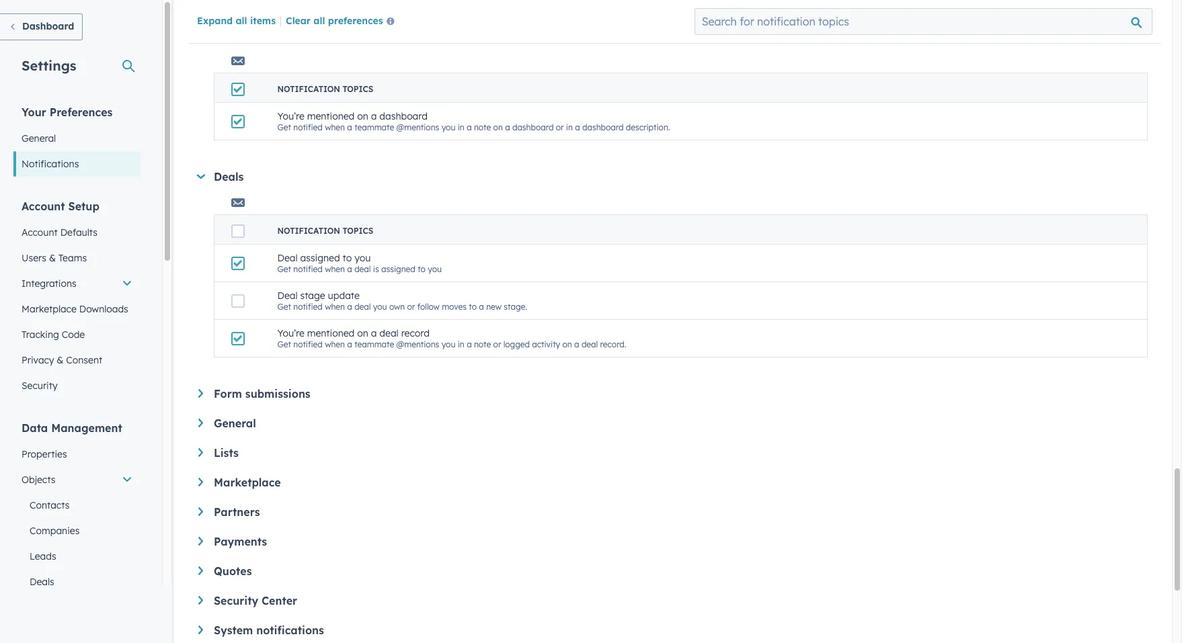 Task type: locate. For each thing, give the bounding box(es) containing it.
mentioned
[[307, 110, 355, 122], [307, 328, 355, 340]]

0 vertical spatial you're
[[278, 110, 305, 122]]

expand all items button
[[197, 15, 276, 27]]

1 account from the top
[[22, 200, 65, 213]]

2 notified from the top
[[294, 264, 323, 275]]

0 vertical spatial @mentions
[[397, 122, 440, 133]]

1 deal from the top
[[278, 252, 298, 264]]

0 vertical spatial or
[[556, 122, 564, 133]]

caret image inside general dropdown button
[[199, 419, 203, 428]]

all right clear
[[314, 15, 325, 27]]

2 all from the left
[[314, 15, 325, 27]]

get inside you're mentioned on a deal record get notified when a teammate @mentions you in a note or logged activity on a deal record.
[[278, 340, 291, 350]]

caret image inside the deals dropdown button
[[197, 174, 205, 179]]

@mentions
[[397, 122, 440, 133], [397, 340, 440, 350]]

deals
[[214, 170, 244, 184], [30, 577, 54, 589]]

notified
[[294, 122, 323, 133], [294, 264, 323, 275], [294, 302, 323, 312], [294, 340, 323, 350]]

data management element
[[13, 421, 141, 644]]

1 horizontal spatial all
[[314, 15, 325, 27]]

2 vertical spatial or
[[494, 340, 502, 350]]

system notifications button
[[199, 624, 1149, 638]]

& right the users
[[49, 252, 56, 264]]

get inside the deal assigned to you get notified when a deal is assigned to you
[[278, 264, 291, 275]]

record
[[401, 328, 430, 340]]

0 horizontal spatial general
[[22, 133, 56, 145]]

caret image inside quotes 'dropdown button'
[[199, 567, 203, 576]]

1 vertical spatial or
[[407, 302, 415, 312]]

0 vertical spatial general
[[22, 133, 56, 145]]

1 vertical spatial notification topics
[[278, 226, 374, 236]]

1 horizontal spatial dashboard
[[513, 122, 554, 133]]

deal
[[278, 252, 298, 264], [278, 290, 298, 302]]

note
[[474, 122, 491, 133], [474, 340, 491, 350]]

2 horizontal spatial to
[[469, 302, 477, 312]]

caret image for system notifications
[[199, 626, 203, 635]]

1 vertical spatial marketplace
[[214, 476, 281, 490]]

security center button
[[199, 595, 1149, 608]]

you're inside you're mentioned on a deal record get notified when a teammate @mentions you in a note or logged activity on a deal record.
[[278, 328, 305, 340]]

3 when from the top
[[325, 302, 345, 312]]

teammate
[[355, 122, 394, 133], [355, 340, 394, 350]]

caret image inside partners dropdown button
[[199, 508, 203, 517]]

to right moves
[[469, 302, 477, 312]]

1 mentioned from the top
[[307, 110, 355, 122]]

caret image for payments
[[199, 538, 203, 546]]

0 vertical spatial &
[[49, 252, 56, 264]]

clear all preferences
[[286, 15, 383, 27]]

4 when from the top
[[325, 340, 345, 350]]

1 vertical spatial teammate
[[355, 340, 394, 350]]

downloads
[[79, 303, 128, 316]]

caret image inside the system notifications dropdown button
[[199, 626, 203, 635]]

0 horizontal spatial security
[[22, 380, 58, 392]]

you
[[442, 122, 456, 133], [355, 252, 371, 264], [428, 264, 442, 275], [373, 302, 387, 312], [442, 340, 456, 350]]

objects
[[22, 474, 55, 487]]

1 horizontal spatial deals
[[214, 170, 244, 184]]

caret image
[[199, 419, 203, 428], [199, 449, 203, 457], [199, 567, 203, 576], [199, 626, 203, 635]]

0 horizontal spatial deals
[[30, 577, 54, 589]]

dashboard link
[[0, 13, 83, 40]]

1 vertical spatial mentioned
[[307, 328, 355, 340]]

deal inside deal stage update get notified when a deal you own or follow moves to a new stage.
[[278, 290, 298, 302]]

1 vertical spatial deal
[[278, 290, 298, 302]]

0 vertical spatial teammate
[[355, 122, 394, 133]]

general
[[22, 133, 56, 145], [214, 417, 256, 431]]

general link
[[13, 126, 141, 151]]

get
[[278, 122, 291, 133], [278, 264, 291, 275], [278, 302, 291, 312], [278, 340, 291, 350]]

quotes button
[[199, 565, 1149, 579]]

1 horizontal spatial security
[[214, 595, 259, 608]]

general down your
[[22, 133, 56, 145]]

assigned
[[300, 252, 340, 264], [382, 264, 416, 275]]

1 @mentions from the top
[[397, 122, 440, 133]]

get inside you're mentioned on a dashboard get notified when a teammate @mentions you in a note on a dashboard or in a dashboard description.
[[278, 122, 291, 133]]

0 vertical spatial deal
[[278, 252, 298, 264]]

account up account defaults
[[22, 200, 65, 213]]

code
[[62, 329, 85, 341]]

1 vertical spatial security
[[214, 595, 259, 608]]

1 note from the top
[[474, 122, 491, 133]]

lists button
[[199, 447, 1149, 460]]

2 account from the top
[[22, 227, 58, 239]]

1 horizontal spatial assigned
[[382, 264, 416, 275]]

caret image for form submissions
[[199, 390, 203, 398]]

4 caret image from the top
[[199, 626, 203, 635]]

you're
[[278, 110, 305, 122], [278, 328, 305, 340]]

in
[[458, 122, 465, 133], [566, 122, 573, 133], [458, 340, 465, 350]]

quotes
[[214, 565, 252, 579]]

1 horizontal spatial marketplace
[[214, 476, 281, 490]]

& right privacy
[[57, 355, 64, 367]]

1 you're from the top
[[278, 110, 305, 122]]

all for clear
[[314, 15, 325, 27]]

0 vertical spatial account
[[22, 200, 65, 213]]

0 vertical spatial mentioned
[[307, 110, 355, 122]]

get inside deal stage update get notified when a deal you own or follow moves to a new stage.
[[278, 302, 291, 312]]

objects button
[[13, 468, 141, 493]]

mentioned inside you're mentioned on a deal record get notified when a teammate @mentions you in a note or logged activity on a deal record.
[[307, 328, 355, 340]]

deal
[[355, 264, 371, 275], [355, 302, 371, 312], [380, 328, 399, 340], [582, 340, 598, 350]]

notification
[[278, 84, 340, 94], [278, 226, 340, 236]]

& for privacy
[[57, 355, 64, 367]]

general down form
[[214, 417, 256, 431]]

2 caret image from the top
[[199, 449, 203, 457]]

you're inside you're mentioned on a dashboard get notified when a teammate @mentions you in a note on a dashboard or in a dashboard description.
[[278, 110, 305, 122]]

deals button
[[196, 170, 1149, 184]]

deal for deal assigned to you
[[278, 252, 298, 264]]

security inside account setup element
[[22, 380, 58, 392]]

2 topics from the top
[[343, 226, 374, 236]]

security up the system
[[214, 595, 259, 608]]

marketplace downloads link
[[13, 297, 141, 322]]

0 horizontal spatial marketplace
[[22, 303, 77, 316]]

account setup element
[[13, 199, 141, 399]]

deal left is
[[355, 264, 371, 275]]

deal stage update get notified when a deal you own or follow moves to a new stage.
[[278, 290, 528, 312]]

1 horizontal spatial or
[[494, 340, 502, 350]]

teammate inside you're mentioned on a deal record get notified when a teammate @mentions you in a note or logged activity on a deal record.
[[355, 340, 394, 350]]

caret image inside marketplace dropdown button
[[199, 478, 203, 487]]

caret image inside form submissions dropdown button
[[199, 390, 203, 398]]

1 vertical spatial note
[[474, 340, 491, 350]]

to inside deal stage update get notified when a deal you own or follow moves to a new stage.
[[469, 302, 477, 312]]

@mentions inside you're mentioned on a deal record get notified when a teammate @mentions you in a note or logged activity on a deal record.
[[397, 340, 440, 350]]

caret image for partners
[[199, 508, 203, 517]]

when
[[325, 122, 345, 133], [325, 264, 345, 275], [325, 302, 345, 312], [325, 340, 345, 350]]

1 vertical spatial notification
[[278, 226, 340, 236]]

account
[[22, 200, 65, 213], [22, 227, 58, 239]]

assigned right is
[[382, 264, 416, 275]]

0 vertical spatial notification
[[278, 84, 340, 94]]

1 when from the top
[[325, 122, 345, 133]]

when inside deal stage update get notified when a deal you own or follow moves to a new stage.
[[325, 302, 345, 312]]

1 vertical spatial &
[[57, 355, 64, 367]]

notified inside the deal assigned to you get notified when a deal is assigned to you
[[294, 264, 323, 275]]

0 vertical spatial deals
[[214, 170, 244, 184]]

deal left own
[[355, 302, 371, 312]]

caret image for security center
[[199, 597, 203, 605]]

you inside deal stage update get notified when a deal you own or follow moves to a new stage.
[[373, 302, 387, 312]]

account for account setup
[[22, 200, 65, 213]]

0 vertical spatial security
[[22, 380, 58, 392]]

0 horizontal spatial to
[[343, 252, 352, 264]]

1 horizontal spatial &
[[57, 355, 64, 367]]

you inside you're mentioned on a deal record get notified when a teammate @mentions you in a note or logged activity on a deal record.
[[442, 340, 456, 350]]

system
[[214, 624, 253, 638]]

1 caret image from the top
[[199, 419, 203, 428]]

0 vertical spatial note
[[474, 122, 491, 133]]

you're mentioned on a deal record get notified when a teammate @mentions you in a note or logged activity on a deal record.
[[278, 328, 627, 350]]

0 vertical spatial topics
[[343, 84, 374, 94]]

notified inside you're mentioned on a deal record get notified when a teammate @mentions you in a note or logged activity on a deal record.
[[294, 340, 323, 350]]

assigned up stage
[[300, 252, 340, 264]]

note inside you're mentioned on a dashboard get notified when a teammate @mentions you in a note on a dashboard or in a dashboard description.
[[474, 122, 491, 133]]

deal inside the deal assigned to you get notified when a deal is assigned to you
[[278, 252, 298, 264]]

deal left record.
[[582, 340, 598, 350]]

0 horizontal spatial or
[[407, 302, 415, 312]]

own
[[390, 302, 405, 312]]

&
[[49, 252, 56, 264], [57, 355, 64, 367]]

2 get from the top
[[278, 264, 291, 275]]

to left is
[[343, 252, 352, 264]]

notification topics
[[278, 84, 374, 94], [278, 226, 374, 236]]

update
[[328, 290, 360, 302]]

on
[[357, 110, 369, 122], [494, 122, 503, 133], [357, 328, 369, 340], [563, 340, 572, 350]]

notifications
[[22, 158, 79, 170]]

account up the users
[[22, 227, 58, 239]]

2 notification from the top
[[278, 226, 340, 236]]

0 vertical spatial notification topics
[[278, 84, 374, 94]]

to up deal stage update get notified when a deal you own or follow moves to a new stage.
[[418, 264, 426, 275]]

security down privacy
[[22, 380, 58, 392]]

3 caret image from the top
[[199, 567, 203, 576]]

1 notification from the top
[[278, 84, 340, 94]]

all
[[236, 15, 247, 27], [314, 15, 325, 27]]

general inside your preferences element
[[22, 133, 56, 145]]

0 horizontal spatial all
[[236, 15, 247, 27]]

marketplace down integrations
[[22, 303, 77, 316]]

1 all from the left
[[236, 15, 247, 27]]

deal inside the deal assigned to you get notified when a deal is assigned to you
[[355, 264, 371, 275]]

caret image inside payments dropdown button
[[199, 538, 203, 546]]

all left items at the top left
[[236, 15, 247, 27]]

3 get from the top
[[278, 302, 291, 312]]

1 vertical spatial account
[[22, 227, 58, 239]]

all inside button
[[314, 15, 325, 27]]

lists
[[214, 447, 239, 460]]

follow
[[418, 302, 440, 312]]

marketplace up the partners
[[214, 476, 281, 490]]

1 vertical spatial @mentions
[[397, 340, 440, 350]]

1 vertical spatial topics
[[343, 226, 374, 236]]

account defaults
[[22, 227, 98, 239]]

3 notified from the top
[[294, 302, 323, 312]]

1 get from the top
[[278, 122, 291, 133]]

4 get from the top
[[278, 340, 291, 350]]

1 notification topics from the top
[[278, 84, 374, 94]]

1 vertical spatial you're
[[278, 328, 305, 340]]

in inside you're mentioned on a deal record get notified when a teammate @mentions you in a note or logged activity on a deal record.
[[458, 340, 465, 350]]

Search for notification topics search field
[[695, 8, 1153, 35]]

4 notified from the top
[[294, 340, 323, 350]]

caret image for quotes
[[199, 567, 203, 576]]

2 note from the top
[[474, 340, 491, 350]]

deals inside data management element
[[30, 577, 54, 589]]

2 teammate from the top
[[355, 340, 394, 350]]

2 you're from the top
[[278, 328, 305, 340]]

1 horizontal spatial general
[[214, 417, 256, 431]]

1 teammate from the top
[[355, 122, 394, 133]]

all for expand
[[236, 15, 247, 27]]

a inside the deal assigned to you get notified when a deal is assigned to you
[[347, 264, 352, 275]]

when inside you're mentioned on a dashboard get notified when a teammate @mentions you in a note on a dashboard or in a dashboard description.
[[325, 122, 345, 133]]

2 horizontal spatial or
[[556, 122, 564, 133]]

2 deal from the top
[[278, 290, 298, 302]]

your preferences element
[[13, 105, 141, 177]]

2 when from the top
[[325, 264, 345, 275]]

2 mentioned from the top
[[307, 328, 355, 340]]

center
[[262, 595, 297, 608]]

caret image inside lists dropdown button
[[199, 449, 203, 457]]

security
[[22, 380, 58, 392], [214, 595, 259, 608]]

mentioned for dashboard
[[307, 110, 355, 122]]

form submissions button
[[199, 388, 1149, 401]]

teams
[[58, 252, 87, 264]]

to
[[343, 252, 352, 264], [418, 264, 426, 275], [469, 302, 477, 312]]

properties
[[22, 449, 67, 461]]

1 notified from the top
[[294, 122, 323, 133]]

marketplace
[[22, 303, 77, 316], [214, 476, 281, 490]]

caret image inside security center dropdown button
[[199, 597, 203, 605]]

or
[[556, 122, 564, 133], [407, 302, 415, 312], [494, 340, 502, 350]]

0 horizontal spatial &
[[49, 252, 56, 264]]

2 @mentions from the top
[[397, 340, 440, 350]]

marketplace inside account setup element
[[22, 303, 77, 316]]

notifications link
[[13, 151, 141, 177]]

mentioned inside you're mentioned on a dashboard get notified when a teammate @mentions you in a note on a dashboard or in a dashboard description.
[[307, 110, 355, 122]]

0 vertical spatial marketplace
[[22, 303, 77, 316]]

1 vertical spatial deals
[[30, 577, 54, 589]]

caret image
[[197, 174, 205, 179], [199, 390, 203, 398], [199, 478, 203, 487], [199, 508, 203, 517], [199, 538, 203, 546], [199, 597, 203, 605]]

topics
[[343, 84, 374, 94], [343, 226, 374, 236]]



Task type: vqa. For each thing, say whether or not it's contained in the screenshot.
fourth Get
yes



Task type: describe. For each thing, give the bounding box(es) containing it.
integrations
[[22, 278, 77, 290]]

activity
[[532, 340, 561, 350]]

setup
[[68, 200, 99, 213]]

integrations button
[[13, 271, 141, 297]]

clear all preferences button
[[286, 14, 400, 30]]

clear
[[286, 15, 311, 27]]

expand all items
[[197, 15, 276, 27]]

management
[[51, 422, 122, 435]]

account defaults link
[[13, 220, 141, 246]]

general button
[[199, 417, 1149, 431]]

leads
[[30, 551, 56, 563]]

marketplace for marketplace
[[214, 476, 281, 490]]

deal assigned to you get notified when a deal is assigned to you
[[278, 252, 442, 275]]

companies link
[[13, 519, 141, 544]]

deal for deal stage update
[[278, 290, 298, 302]]

record.
[[601, 340, 627, 350]]

stage.
[[504, 302, 528, 312]]

deals link
[[13, 570, 141, 596]]

data
[[22, 422, 48, 435]]

security for security center
[[214, 595, 259, 608]]

companies
[[30, 526, 80, 538]]

or inside you're mentioned on a dashboard get notified when a teammate @mentions you in a note on a dashboard or in a dashboard description.
[[556, 122, 564, 133]]

caret image for general
[[199, 419, 203, 428]]

users
[[22, 252, 46, 264]]

security link
[[13, 373, 141, 399]]

mentioned for deal
[[307, 328, 355, 340]]

deal left record
[[380, 328, 399, 340]]

dashboard
[[22, 20, 74, 32]]

1 topics from the top
[[343, 84, 374, 94]]

0 horizontal spatial assigned
[[300, 252, 340, 264]]

defaults
[[60, 227, 98, 239]]

submissions
[[245, 388, 311, 401]]

notified inside deal stage update get notified when a deal you own or follow moves to a new stage.
[[294, 302, 323, 312]]

privacy & consent link
[[13, 348, 141, 373]]

preferences
[[50, 106, 113, 119]]

or inside deal stage update get notified when a deal you own or follow moves to a new stage.
[[407, 302, 415, 312]]

marketplace button
[[199, 476, 1149, 490]]

privacy & consent
[[22, 355, 102, 367]]

your preferences
[[22, 106, 113, 119]]

tracking
[[22, 329, 59, 341]]

notifications
[[256, 624, 324, 638]]

properties link
[[13, 442, 141, 468]]

new
[[487, 302, 502, 312]]

form submissions
[[214, 388, 311, 401]]

users & teams
[[22, 252, 87, 264]]

data management
[[22, 422, 122, 435]]

security for security
[[22, 380, 58, 392]]

note inside you're mentioned on a deal record get notified when a teammate @mentions you in a note or logged activity on a deal record.
[[474, 340, 491, 350]]

you're mentioned on a dashboard get notified when a teammate @mentions you in a note on a dashboard or in a dashboard description.
[[278, 110, 671, 133]]

marketplace downloads
[[22, 303, 128, 316]]

system notifications
[[214, 624, 324, 638]]

your
[[22, 106, 46, 119]]

settings
[[22, 57, 76, 74]]

2 notification topics from the top
[[278, 226, 374, 236]]

description.
[[626, 122, 671, 133]]

when inside you're mentioned on a deal record get notified when a teammate @mentions you in a note or logged activity on a deal record.
[[325, 340, 345, 350]]

logged
[[504, 340, 530, 350]]

marketplace for marketplace downloads
[[22, 303, 77, 316]]

1 vertical spatial general
[[214, 417, 256, 431]]

tracking code link
[[13, 322, 141, 348]]

payments
[[214, 536, 267, 549]]

preferences
[[328, 15, 383, 27]]

items
[[250, 15, 276, 27]]

payments button
[[199, 536, 1149, 549]]

expand
[[197, 15, 233, 27]]

& for users
[[49, 252, 56, 264]]

privacy
[[22, 355, 54, 367]]

form
[[214, 388, 242, 401]]

account setup
[[22, 200, 99, 213]]

caret image for marketplace
[[199, 478, 203, 487]]

you're for you're mentioned on a deal record
[[278, 328, 305, 340]]

stage
[[300, 290, 325, 302]]

0 horizontal spatial dashboard
[[380, 110, 428, 122]]

2 horizontal spatial dashboard
[[583, 122, 624, 133]]

partners button
[[199, 506, 1149, 519]]

caret image for lists
[[199, 449, 203, 457]]

is
[[373, 264, 379, 275]]

@mentions inside you're mentioned on a dashboard get notified when a teammate @mentions you in a note on a dashboard or in a dashboard description.
[[397, 122, 440, 133]]

contacts link
[[13, 493, 141, 519]]

caret image for deals
[[197, 174, 205, 179]]

users & teams link
[[13, 246, 141, 271]]

account for account defaults
[[22, 227, 58, 239]]

notified inside you're mentioned on a dashboard get notified when a teammate @mentions you in a note on a dashboard or in a dashboard description.
[[294, 122, 323, 133]]

teammate inside you're mentioned on a dashboard get notified when a teammate @mentions you in a note on a dashboard or in a dashboard description.
[[355, 122, 394, 133]]

contacts
[[30, 500, 70, 512]]

or inside you're mentioned on a deal record get notified when a teammate @mentions you in a note or logged activity on a deal record.
[[494, 340, 502, 350]]

you inside you're mentioned on a dashboard get notified when a teammate @mentions you in a note on a dashboard or in a dashboard description.
[[442, 122, 456, 133]]

leads link
[[13, 544, 141, 570]]

when inside the deal assigned to you get notified when a deal is assigned to you
[[325, 264, 345, 275]]

you're for you're mentioned on a dashboard
[[278, 110, 305, 122]]

moves
[[442, 302, 467, 312]]

security center
[[214, 595, 297, 608]]

partners
[[214, 506, 260, 519]]

tracking code
[[22, 329, 85, 341]]

consent
[[66, 355, 102, 367]]

deal inside deal stage update get notified when a deal you own or follow moves to a new stage.
[[355, 302, 371, 312]]

1 horizontal spatial to
[[418, 264, 426, 275]]



